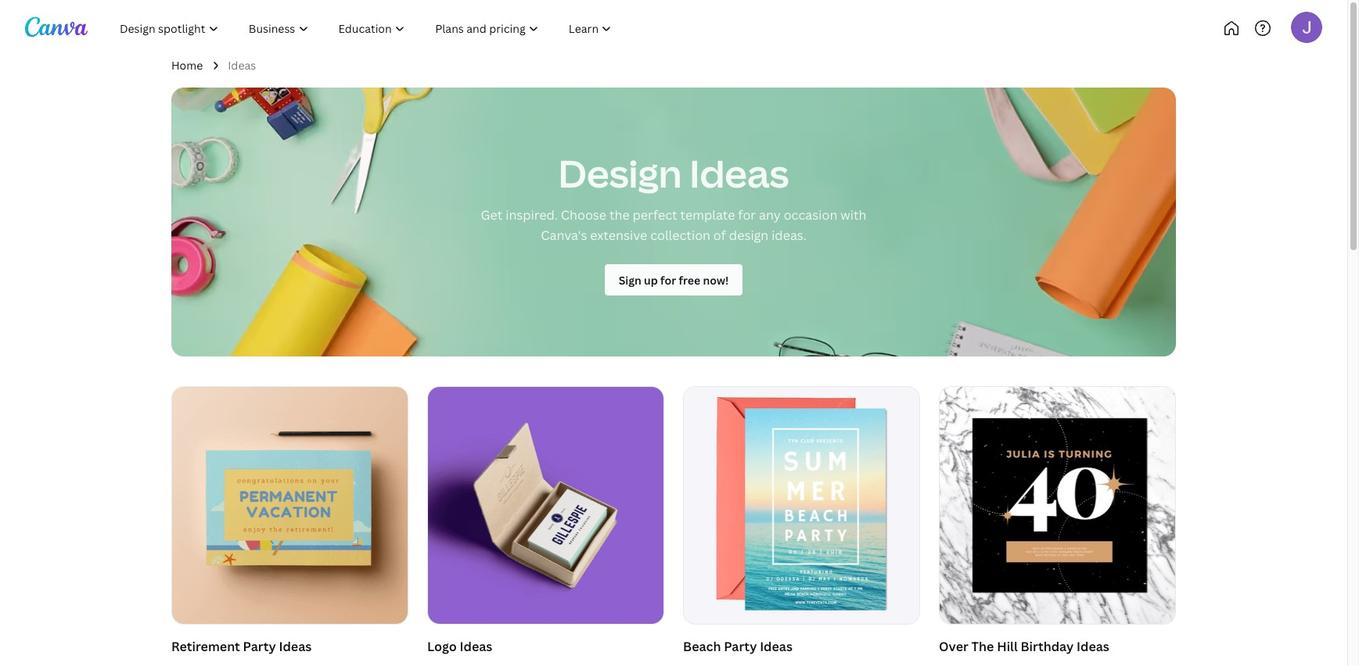 Task type: describe. For each thing, give the bounding box(es) containing it.
party for beach
[[724, 639, 757, 656]]

the
[[610, 207, 630, 224]]

birthday
[[1021, 639, 1074, 656]]

perfect
[[633, 207, 678, 224]]

beach party ideas
[[683, 639, 793, 656]]

top level navigation element
[[106, 13, 679, 44]]

over
[[939, 639, 969, 656]]

logo ideas link
[[427, 387, 665, 661]]

with
[[841, 207, 867, 224]]

design ideas get inspired. choose the perfect template for any occasion with canva's extensive collection of design ideas.
[[481, 148, 867, 244]]

get
[[481, 207, 503, 224]]

logo
[[427, 639, 457, 656]]

design
[[559, 148, 682, 199]]

any
[[759, 207, 781, 224]]

template
[[681, 207, 735, 224]]

occasion
[[784, 207, 838, 224]]

over the hill birthday ideas link
[[939, 387, 1177, 661]]

beach
[[683, 639, 721, 656]]

ideas inside design ideas get inspired. choose the perfect template for any occasion with canva's extensive collection of design ideas.
[[690, 148, 790, 199]]

logo ideas
[[427, 639, 493, 656]]

over the hill birthday ideas
[[939, 639, 1110, 656]]

the
[[972, 639, 995, 656]]

over the hill thumbnail image
[[940, 388, 1176, 625]]

beach party thumbnail image
[[684, 388, 920, 625]]



Task type: vqa. For each thing, say whether or not it's contained in the screenshot.
(16:9)
no



Task type: locate. For each thing, give the bounding box(es) containing it.
1 horizontal spatial party
[[724, 639, 757, 656]]

of
[[714, 227, 726, 244]]

hill
[[997, 639, 1018, 656]]

home
[[171, 58, 203, 73]]

party right the beach
[[724, 639, 757, 656]]

party right retirement
[[243, 639, 276, 656]]

home link
[[171, 57, 203, 74]]

2 party from the left
[[724, 639, 757, 656]]

ideas
[[228, 58, 256, 73], [690, 148, 790, 199], [279, 639, 312, 656], [460, 639, 493, 656], [760, 639, 793, 656], [1077, 639, 1110, 656]]

collection
[[651, 227, 711, 244]]

1 party from the left
[[243, 639, 276, 656]]

logo thumbnail image
[[428, 388, 664, 625]]

retirement
[[171, 639, 240, 656]]

0 horizontal spatial party
[[243, 639, 276, 656]]

beach party ideas link
[[683, 387, 921, 661]]

ideas.
[[772, 227, 807, 244]]

party for retirement
[[243, 639, 276, 656]]

extensive
[[590, 227, 648, 244]]

canva's
[[541, 227, 587, 244]]

choose
[[561, 207, 607, 224]]

retirement party thumbnail image
[[172, 388, 408, 625]]

retirement party ideas link
[[171, 387, 409, 661]]

design
[[729, 227, 769, 244]]

party
[[243, 639, 276, 656], [724, 639, 757, 656]]

retirement party ideas
[[171, 639, 312, 656]]

inspired.
[[506, 207, 558, 224]]

for
[[738, 207, 756, 224]]



